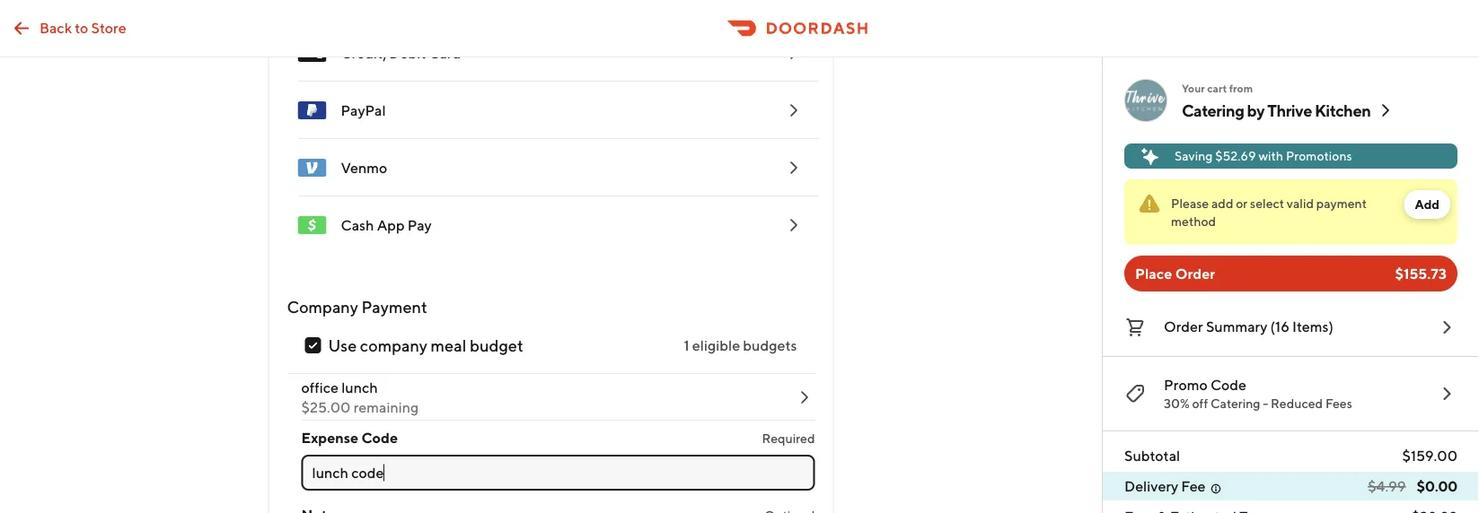 Task type: describe. For each thing, give the bounding box(es) containing it.
select
[[1251, 196, 1285, 211]]

credit/debit
[[341, 45, 426, 62]]

catering by thrive kitchen
[[1182, 101, 1371, 120]]

30%
[[1164, 397, 1190, 411]]

order summary (16 items) button
[[1125, 314, 1458, 342]]

0 vertical spatial order
[[1176, 265, 1216, 283]]

promotions
[[1286, 149, 1353, 164]]

card
[[429, 45, 461, 62]]

Use company meal budget checkbox
[[305, 338, 321, 354]]

place order
[[1136, 265, 1216, 283]]

thrive
[[1268, 101, 1312, 120]]

back to store button
[[0, 10, 137, 46]]

reduced
[[1271, 397, 1323, 411]]

from
[[1230, 82, 1253, 94]]

off
[[1193, 397, 1208, 411]]

saving
[[1175, 149, 1213, 164]]

by
[[1247, 101, 1265, 120]]

promo code 30% off catering - reduced fees
[[1164, 377, 1353, 411]]

$155.73
[[1396, 265, 1447, 283]]

required
[[762, 432, 815, 447]]

expense
[[301, 430, 359, 447]]

code for promo
[[1211, 377, 1247, 394]]

summary
[[1206, 318, 1268, 336]]

add
[[1212, 196, 1234, 211]]

catering by thrive kitchen button
[[1182, 100, 1396, 121]]

eligible
[[693, 338, 740, 355]]

pay
[[408, 217, 432, 234]]

add new payment method image
[[783, 43, 804, 64]]

company
[[360, 336, 428, 356]]

status containing please add or select valid payment method
[[1125, 180, 1458, 245]]

add button
[[1405, 190, 1451, 219]]

order inside button
[[1164, 318, 1204, 336]]

$4.99
[[1368, 478, 1406, 495]]

back to store
[[40, 19, 126, 36]]

remaining
[[354, 400, 419, 417]]

catering inside promo code 30% off catering - reduced fees
[[1211, 397, 1261, 411]]

place
[[1136, 265, 1173, 283]]

please add or select valid payment method
[[1171, 196, 1367, 229]]

subtotal
[[1125, 448, 1181, 465]]

code for expense
[[362, 430, 398, 447]]

$0.00
[[1417, 478, 1458, 495]]

cash app pay
[[341, 217, 432, 234]]

1 eligible budgets
[[684, 338, 797, 355]]

promo
[[1164, 377, 1208, 394]]

show menu image
[[298, 39, 327, 68]]

store
[[91, 19, 126, 36]]

1
[[684, 338, 690, 355]]



Task type: vqa. For each thing, say whether or not it's contained in the screenshot.
Catering by Thrive Kitchen
yes



Task type: locate. For each thing, give the bounding box(es) containing it.
1 vertical spatial code
[[362, 430, 398, 447]]

your cart from
[[1182, 82, 1253, 94]]

saving $52.69 with promotions button
[[1125, 144, 1458, 169]]

fees
[[1326, 397, 1353, 411]]

add new payment method image for cash app pay
[[783, 215, 804, 237]]

2 vertical spatial add new payment method image
[[783, 215, 804, 237]]

expense code
[[301, 430, 398, 447]]

Expense Code text field
[[312, 464, 804, 484]]

order
[[1176, 265, 1216, 283], [1164, 318, 1204, 336]]

or
[[1236, 196, 1248, 211]]

add new payment method image for venmo
[[783, 158, 804, 179]]

fee
[[1182, 478, 1206, 495]]

code right promo
[[1211, 377, 1247, 394]]

back
[[40, 19, 72, 36]]

your
[[1182, 82, 1205, 94]]

cart
[[1208, 82, 1227, 94]]

with
[[1259, 149, 1284, 164]]

0 horizontal spatial code
[[362, 430, 398, 447]]

company
[[287, 298, 358, 317]]

app
[[377, 217, 405, 234]]

office lunch $25.00 remaining
[[301, 380, 419, 417]]

add
[[1415, 197, 1440, 212]]

saving $52.69 with promotions
[[1175, 149, 1353, 164]]

catering left -
[[1211, 397, 1261, 411]]

1 add new payment method image from the top
[[783, 100, 804, 122]]

budget
[[470, 336, 524, 356]]

order right place
[[1176, 265, 1216, 283]]

valid
[[1287, 196, 1314, 211]]

0 vertical spatial catering
[[1182, 101, 1245, 120]]

kitchen
[[1315, 101, 1371, 120]]

to
[[75, 19, 88, 36]]

add new payment method image
[[783, 100, 804, 122], [783, 158, 804, 179], [783, 215, 804, 237]]

code
[[1211, 377, 1247, 394], [362, 430, 398, 447]]

0 vertical spatial code
[[1211, 377, 1247, 394]]

lunch
[[341, 380, 378, 397]]

2 add new payment method image from the top
[[783, 158, 804, 179]]

order summary (16 items)
[[1164, 318, 1334, 336]]

budgets
[[743, 338, 797, 355]]

menu containing credit/debit card
[[283, 25, 819, 255]]

cash
[[341, 217, 374, 234]]

delivery
[[1125, 478, 1179, 495]]

0 vertical spatial add new payment method image
[[783, 100, 804, 122]]

status
[[1125, 180, 1458, 245]]

items)
[[1293, 318, 1334, 336]]

add new payment method image for paypal
[[783, 100, 804, 122]]

venmo
[[341, 160, 388, 177]]

$25.00
[[301, 400, 351, 417]]

(16
[[1271, 318, 1290, 336]]

use
[[328, 336, 357, 356]]

credit/debit card
[[341, 45, 461, 62]]

meal
[[431, 336, 467, 356]]

1 horizontal spatial code
[[1211, 377, 1247, 394]]

use company meal budget
[[328, 336, 524, 356]]

catering inside button
[[1182, 101, 1245, 120]]

payment
[[362, 298, 427, 317]]

payment
[[1317, 196, 1367, 211]]

catering down cart
[[1182, 101, 1245, 120]]

$159.00
[[1403, 448, 1458, 465]]

-
[[1263, 397, 1269, 411]]

change image
[[794, 388, 815, 409]]

paypal
[[341, 102, 386, 119]]

office
[[301, 380, 339, 397]]

code down remaining
[[362, 430, 398, 447]]

company payment
[[287, 298, 427, 317]]

1 vertical spatial order
[[1164, 318, 1204, 336]]

3 add new payment method image from the top
[[783, 215, 804, 237]]

catering
[[1182, 101, 1245, 120], [1211, 397, 1261, 411]]

1 vertical spatial add new payment method image
[[783, 158, 804, 179]]

$52.69
[[1216, 149, 1256, 164]]

method
[[1171, 214, 1217, 229]]

order left summary
[[1164, 318, 1204, 336]]

please
[[1171, 196, 1209, 211]]

menu
[[283, 25, 819, 255]]

code inside promo code 30% off catering - reduced fees
[[1211, 377, 1247, 394]]

1 vertical spatial catering
[[1211, 397, 1261, 411]]



